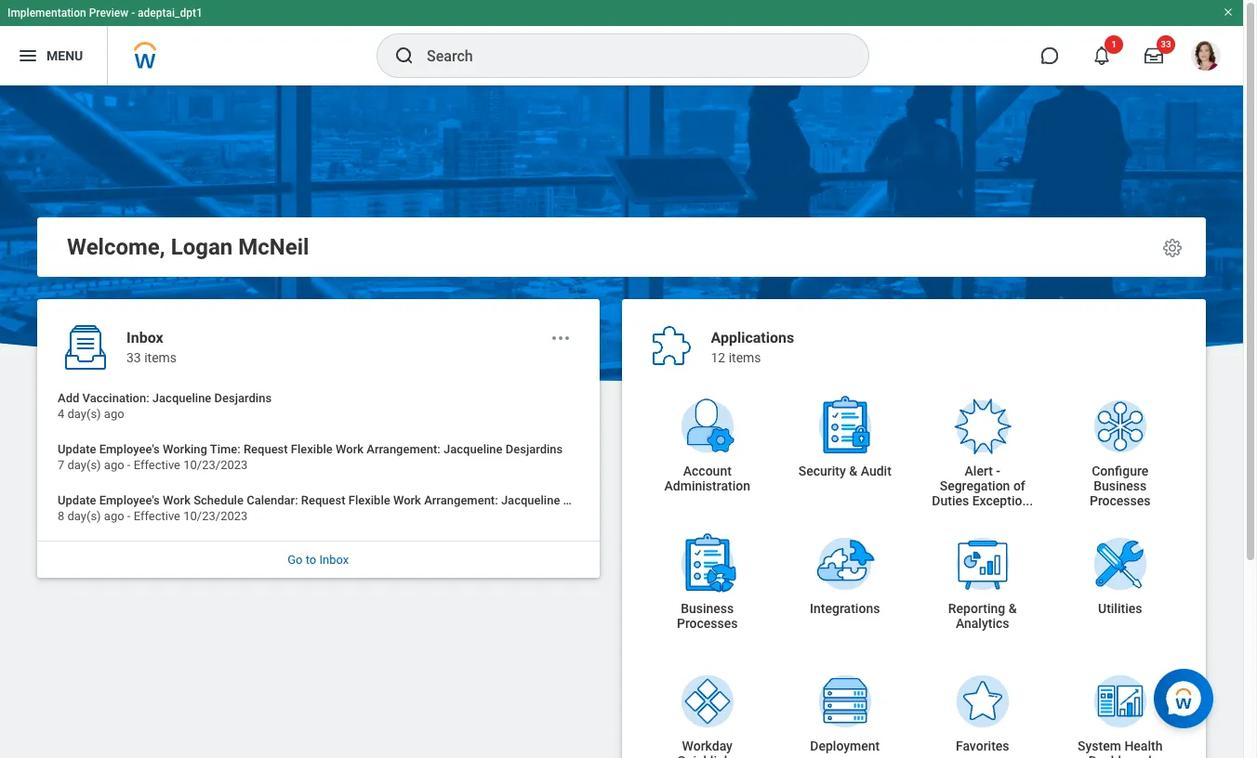 Task type: vqa. For each thing, say whether or not it's contained in the screenshot.
Calendar:
yes



Task type: describe. For each thing, give the bounding box(es) containing it.
workday link
[[639, 649, 776, 759]]

update employee's work schedule calendar: request flexible work arrangement: jacqueline desjardins 8 day(s) ago -  effective 10/23/2023
[[58, 493, 620, 524]]

analytics
[[956, 617, 1010, 631]]

desjardins inside add vaccination: jacqueline desjardins 4 day(s) ago
[[214, 392, 272, 405]]

preview
[[89, 7, 129, 20]]

alert
[[965, 464, 993, 479]]

7
[[58, 459, 64, 473]]

desjardins inside update employee's working time: request flexible work arrangement: jacqueline desjardins 7 day(s) ago -  effective 10/23/2023
[[506, 443, 563, 456]]

health
[[1125, 739, 1163, 754]]

account administration
[[665, 464, 751, 494]]

work inside update employee's working time: request flexible work arrangement: jacqueline desjardins 7 day(s) ago -  effective 10/23/2023
[[336, 443, 364, 456]]

flexible inside update employee's work schedule calendar: request flexible work arrangement: jacqueline desjardins 8 day(s) ago -  effective 10/23/2023
[[349, 493, 390, 507]]

business processes
[[677, 602, 738, 631]]

Search Workday  search field
[[427, 35, 831, 76]]

favorites link
[[914, 649, 1052, 759]]

- inside update employee's working time: request flexible work arrangement: jacqueline desjardins 7 day(s) ago -  effective 10/23/2023
[[127, 459, 131, 473]]

inbox inside 'button'
[[319, 554, 349, 568]]

items for applications
[[729, 351, 761, 366]]

vaccination:
[[82, 392, 149, 405]]

33 button
[[1134, 35, 1176, 76]]

alert - segregation of duties exceptio ...
[[932, 464, 1033, 509]]

10/23/2023 inside update employee's working time: request flexible work arrangement: jacqueline desjardins 7 day(s) ago -  effective 10/23/2023
[[183, 459, 248, 473]]

inbox 33 items
[[126, 329, 177, 366]]

inbox large image
[[1145, 47, 1163, 65]]

menu
[[47, 48, 83, 63]]

welcome, logan mcneil
[[67, 234, 309, 260]]

integrations
[[810, 602, 880, 617]]

inbox inside inbox 33 items
[[126, 329, 163, 347]]

0 horizontal spatial work
[[163, 493, 191, 507]]

12
[[711, 351, 726, 366]]

deployment
[[810, 739, 880, 754]]

applications 12 items
[[711, 329, 794, 366]]

mcneil
[[238, 234, 309, 260]]

10/23/2023 inside update employee's work schedule calendar: request flexible work arrangement: jacqueline desjardins 8 day(s) ago -  effective 10/23/2023
[[183, 510, 248, 524]]

configure applications image
[[1162, 237, 1184, 259]]

employee's for effective
[[99, 443, 160, 456]]

day(s) inside add vaccination: jacqueline desjardins 4 day(s) ago
[[67, 408, 101, 422]]

duties
[[932, 494, 969, 509]]

reporting & analytics
[[948, 602, 1017, 631]]

ago inside add vaccination: jacqueline desjardins 4 day(s) ago
[[104, 408, 124, 422]]

search image
[[393, 45, 416, 67]]

security
[[799, 464, 846, 479]]

update for day(s)
[[58, 443, 96, 456]]

1
[[1111, 39, 1117, 49]]

business inside business processes
[[681, 602, 734, 617]]

go to inbox
[[288, 554, 349, 568]]

request inside update employee's work schedule calendar: request flexible work arrangement: jacqueline desjardins 8 day(s) ago -  effective 10/23/2023
[[301, 493, 346, 507]]

employee's for -
[[99, 493, 160, 507]]

security & audit
[[799, 464, 892, 479]]

system
[[1078, 739, 1122, 754]]

of
[[1014, 479, 1026, 494]]

ago inside update employee's working time: request flexible work arrangement: jacqueline desjardins 7 day(s) ago -  effective 10/23/2023
[[104, 459, 124, 473]]

0 vertical spatial processes
[[1090, 494, 1151, 509]]

8
[[58, 510, 64, 524]]

related actions image
[[549, 327, 572, 350]]

system health
[[1078, 739, 1163, 754]]

& for analytics
[[1009, 602, 1017, 617]]

administration
[[665, 479, 751, 494]]

logan
[[171, 234, 233, 260]]

0 horizontal spatial processes
[[677, 617, 738, 631]]

configure business processes
[[1090, 464, 1151, 509]]

integrations link
[[776, 512, 914, 649]]

arrangement: inside update employee's work schedule calendar: request flexible work arrangement: jacqueline desjardins 8 day(s) ago -  effective 10/23/2023
[[424, 493, 498, 507]]

account
[[683, 464, 732, 479]]

jacqueline inside add vaccination: jacqueline desjardins 4 day(s) ago
[[152, 392, 211, 405]]

effective inside update employee's work schedule calendar: request flexible work arrangement: jacqueline desjardins 8 day(s) ago -  effective 10/23/2023
[[134, 510, 180, 524]]



Task type: locate. For each thing, give the bounding box(es) containing it.
1 10/23/2023 from the top
[[183, 459, 248, 473]]

1 vertical spatial effective
[[134, 510, 180, 524]]

jacqueline
[[152, 392, 211, 405], [444, 443, 503, 456], [501, 493, 560, 507]]

flexible inside update employee's working time: request flexible work arrangement: jacqueline desjardins 7 day(s) ago -  effective 10/23/2023
[[291, 443, 333, 456]]

update up 7
[[58, 443, 96, 456]]

ago inside update employee's work schedule calendar: request flexible work arrangement: jacqueline desjardins 8 day(s) ago -  effective 10/23/2023
[[104, 510, 124, 524]]

1 vertical spatial arrangement:
[[424, 493, 498, 507]]

1 horizontal spatial inbox
[[319, 554, 349, 568]]

implementation preview -   adeptai_dpt1
[[7, 7, 203, 20]]

0 vertical spatial employee's
[[99, 443, 160, 456]]

0 vertical spatial &
[[849, 464, 858, 479]]

0 horizontal spatial 33
[[126, 351, 141, 366]]

audit
[[861, 464, 892, 479]]

1 button
[[1082, 35, 1123, 76]]

welcome,
[[67, 234, 165, 260]]

& right reporting
[[1009, 602, 1017, 617]]

business
[[1094, 479, 1147, 494], [681, 602, 734, 617]]

ago right 7
[[104, 459, 124, 473]]

&
[[849, 464, 858, 479], [1009, 602, 1017, 617]]

2 update from the top
[[58, 493, 96, 507]]

1 vertical spatial ago
[[104, 459, 124, 473]]

menu banner
[[0, 0, 1243, 86]]

inbox right the to
[[319, 554, 349, 568]]

0 vertical spatial inbox
[[126, 329, 163, 347]]

1 horizontal spatial business
[[1094, 479, 1147, 494]]

0 horizontal spatial request
[[244, 443, 288, 456]]

2 vertical spatial day(s)
[[67, 510, 101, 524]]

desjardins inside update employee's work schedule calendar: request flexible work arrangement: jacqueline desjardins 8 day(s) ago -  effective 10/23/2023
[[563, 493, 620, 507]]

33 up vaccination:
[[126, 351, 141, 366]]

time:
[[210, 443, 241, 456]]

employee's inside update employee's work schedule calendar: request flexible work arrangement: jacqueline desjardins 8 day(s) ago -  effective 10/23/2023
[[99, 493, 160, 507]]

- right preview
[[131, 7, 135, 20]]

go
[[288, 554, 303, 568]]

update inside update employee's working time: request flexible work arrangement: jacqueline desjardins 7 day(s) ago -  effective 10/23/2023
[[58, 443, 96, 456]]

jacqueline inside update employee's working time: request flexible work arrangement: jacqueline desjardins 7 day(s) ago -  effective 10/23/2023
[[444, 443, 503, 456]]

1 vertical spatial update
[[58, 493, 96, 507]]

1 horizontal spatial items
[[729, 351, 761, 366]]

items inside inbox 33 items
[[144, 351, 177, 366]]

day(s) inside update employee's work schedule calendar: request flexible work arrangement: jacqueline desjardins 8 day(s) ago -  effective 10/23/2023
[[67, 510, 101, 524]]

update employee's working time: request flexible work arrangement: jacqueline desjardins 7 day(s) ago -  effective 10/23/2023
[[58, 443, 563, 473]]

- inside alert - segregation of duties exceptio ...
[[996, 464, 1001, 479]]

items down applications at the top of the page
[[729, 351, 761, 366]]

employee's inside update employee's working time: request flexible work arrangement: jacqueline desjardins 7 day(s) ago -  effective 10/23/2023
[[99, 443, 160, 456]]

1 vertical spatial inbox
[[319, 554, 349, 568]]

arrangement: inside update employee's working time: request flexible work arrangement: jacqueline desjardins 7 day(s) ago -  effective 10/23/2023
[[367, 443, 441, 456]]

ago down vaccination:
[[104, 408, 124, 422]]

2 horizontal spatial work
[[393, 493, 421, 507]]

effective
[[134, 459, 180, 473], [134, 510, 180, 524]]

3 ago from the top
[[104, 510, 124, 524]]

& for audit
[[849, 464, 858, 479]]

2 effective from the top
[[134, 510, 180, 524]]

work
[[336, 443, 364, 456], [163, 493, 191, 507], [393, 493, 421, 507]]

0 vertical spatial day(s)
[[67, 408, 101, 422]]

adeptai_dpt1
[[138, 7, 203, 20]]

33
[[1161, 39, 1172, 49], [126, 351, 141, 366]]

menu button
[[0, 26, 107, 86]]

1 vertical spatial business
[[681, 602, 734, 617]]

- inside update employee's work schedule calendar: request flexible work arrangement: jacqueline desjardins 8 day(s) ago -  effective 10/23/2023
[[127, 510, 131, 524]]

ago
[[104, 408, 124, 422], [104, 459, 124, 473], [104, 510, 124, 524]]

0 horizontal spatial business
[[681, 602, 734, 617]]

working
[[163, 443, 207, 456]]

& inside reporting & analytics
[[1009, 602, 1017, 617]]

33 inside button
[[1161, 39, 1172, 49]]

2 vertical spatial desjardins
[[563, 493, 620, 507]]

utilities link
[[1052, 512, 1189, 649]]

- right alert
[[996, 464, 1001, 479]]

0 vertical spatial flexible
[[291, 443, 333, 456]]

segregation
[[940, 479, 1010, 494]]

2 vertical spatial ago
[[104, 510, 124, 524]]

effective inside update employee's working time: request flexible work arrangement: jacqueline desjardins 7 day(s) ago -  effective 10/23/2023
[[134, 459, 180, 473]]

day(s) right 7
[[67, 459, 101, 473]]

1 vertical spatial employee's
[[99, 493, 160, 507]]

add vaccination: jacqueline desjardins 4 day(s) ago
[[58, 392, 272, 422]]

reporting
[[948, 602, 1006, 617]]

items for inbox
[[144, 351, 177, 366]]

-
[[131, 7, 135, 20], [127, 459, 131, 473], [996, 464, 1001, 479], [127, 510, 131, 524]]

request
[[244, 443, 288, 456], [301, 493, 346, 507]]

add
[[58, 392, 79, 405]]

flexible down update employee's working time: request flexible work arrangement: jacqueline desjardins 7 day(s) ago -  effective 10/23/2023 on the left of page
[[349, 493, 390, 507]]

10/23/2023 down schedule
[[183, 510, 248, 524]]

1 horizontal spatial processes
[[1090, 494, 1151, 509]]

1 vertical spatial flexible
[[349, 493, 390, 507]]

favorites
[[956, 739, 1010, 754]]

1 vertical spatial 10/23/2023
[[183, 510, 248, 524]]

0 vertical spatial 33
[[1161, 39, 1172, 49]]

utilities
[[1098, 602, 1143, 617]]

2 items from the left
[[729, 351, 761, 366]]

- right 8 at the left bottom of page
[[127, 510, 131, 524]]

update for 8
[[58, 493, 96, 507]]

1 vertical spatial jacqueline
[[444, 443, 503, 456]]

justify image
[[17, 45, 39, 67]]

items inside applications 12 items
[[729, 351, 761, 366]]

schedule
[[194, 493, 244, 507]]

1 horizontal spatial flexible
[[349, 493, 390, 507]]

1 update from the top
[[58, 443, 96, 456]]

applications
[[711, 329, 794, 347]]

1 horizontal spatial request
[[301, 493, 346, 507]]

0 vertical spatial effective
[[134, 459, 180, 473]]

workday
[[682, 739, 733, 754]]

calendar:
[[247, 493, 298, 507]]

0 horizontal spatial &
[[849, 464, 858, 479]]

request inside update employee's working time: request flexible work arrangement: jacqueline desjardins 7 day(s) ago -  effective 10/23/2023
[[244, 443, 288, 456]]

0 horizontal spatial items
[[144, 351, 177, 366]]

employee's left schedule
[[99, 493, 160, 507]]

2 day(s) from the top
[[67, 459, 101, 473]]

day(s) down add
[[67, 408, 101, 422]]

4
[[58, 408, 64, 422]]

1 horizontal spatial &
[[1009, 602, 1017, 617]]

inbox up vaccination:
[[126, 329, 163, 347]]

1 vertical spatial request
[[301, 493, 346, 507]]

arrangement:
[[367, 443, 441, 456], [424, 493, 498, 507]]

processes
[[1090, 494, 1151, 509], [677, 617, 738, 631]]

ago right 8 at the left bottom of page
[[104, 510, 124, 524]]

implementation
[[7, 7, 86, 20]]

- right 7
[[127, 459, 131, 473]]

desjardins
[[214, 392, 272, 405], [506, 443, 563, 456], [563, 493, 620, 507]]

system health link
[[1052, 649, 1189, 759]]

1 items from the left
[[144, 351, 177, 366]]

items up add vaccination: jacqueline desjardins 4 day(s) ago
[[144, 351, 177, 366]]

0 vertical spatial jacqueline
[[152, 392, 211, 405]]

1 vertical spatial desjardins
[[506, 443, 563, 456]]

exceptio
[[973, 494, 1023, 509]]

close environment banner image
[[1223, 7, 1234, 18]]

1 employee's from the top
[[99, 443, 160, 456]]

day(s)
[[67, 408, 101, 422], [67, 459, 101, 473], [67, 510, 101, 524]]

items
[[144, 351, 177, 366], [729, 351, 761, 366]]

2 vertical spatial jacqueline
[[501, 493, 560, 507]]

update up 8 at the left bottom of page
[[58, 493, 96, 507]]

1 vertical spatial day(s)
[[67, 459, 101, 473]]

1 day(s) from the top
[[67, 408, 101, 422]]

update
[[58, 443, 96, 456], [58, 493, 96, 507]]

3 day(s) from the top
[[67, 510, 101, 524]]

1 horizontal spatial work
[[336, 443, 364, 456]]

processes down the configure
[[1090, 494, 1151, 509]]

employee's down vaccination:
[[99, 443, 160, 456]]

go to inbox button
[[37, 542, 599, 579]]

1 vertical spatial 33
[[126, 351, 141, 366]]

to
[[306, 554, 316, 568]]

0 horizontal spatial inbox
[[126, 329, 163, 347]]

0 vertical spatial ago
[[104, 408, 124, 422]]

0 vertical spatial arrangement:
[[367, 443, 441, 456]]

0 vertical spatial update
[[58, 443, 96, 456]]

2 employee's from the top
[[99, 493, 160, 507]]

day(s) inside update employee's working time: request flexible work arrangement: jacqueline desjardins 7 day(s) ago -  effective 10/23/2023
[[67, 459, 101, 473]]

1 effective from the top
[[134, 459, 180, 473]]

profile logan mcneil image
[[1191, 41, 1221, 74]]

0 vertical spatial request
[[244, 443, 288, 456]]

employee's
[[99, 443, 160, 456], [99, 493, 160, 507]]

configure
[[1092, 464, 1149, 479]]

inbox
[[126, 329, 163, 347], [319, 554, 349, 568]]

10/23/2023
[[183, 459, 248, 473], [183, 510, 248, 524]]

0 vertical spatial 10/23/2023
[[183, 459, 248, 473]]

0 vertical spatial desjardins
[[214, 392, 272, 405]]

- inside menu banner
[[131, 7, 135, 20]]

33 left profile logan mcneil image
[[1161, 39, 1172, 49]]

& left audit
[[849, 464, 858, 479]]

1 vertical spatial processes
[[677, 617, 738, 631]]

1 vertical spatial &
[[1009, 602, 1017, 617]]

flexible up calendar:
[[291, 443, 333, 456]]

request down update employee's working time: request flexible work arrangement: jacqueline desjardins 7 day(s) ago -  effective 10/23/2023 on the left of page
[[301, 493, 346, 507]]

0 vertical spatial business
[[1094, 479, 1147, 494]]

business inside configure business processes
[[1094, 479, 1147, 494]]

...
[[1023, 494, 1033, 509]]

update inside update employee's work schedule calendar: request flexible work arrangement: jacqueline desjardins 8 day(s) ago -  effective 10/23/2023
[[58, 493, 96, 507]]

1 horizontal spatial 33
[[1161, 39, 1172, 49]]

jacqueline inside update employee's work schedule calendar: request flexible work arrangement: jacqueline desjardins 8 day(s) ago -  effective 10/23/2023
[[501, 493, 560, 507]]

2 10/23/2023 from the top
[[183, 510, 248, 524]]

0 horizontal spatial flexible
[[291, 443, 333, 456]]

1 ago from the top
[[104, 408, 124, 422]]

notifications large image
[[1093, 47, 1111, 65]]

flexible
[[291, 443, 333, 456], [349, 493, 390, 507]]

33 inside inbox 33 items
[[126, 351, 141, 366]]

deployment link
[[776, 649, 914, 759]]

2 ago from the top
[[104, 459, 124, 473]]

day(s) right 8 at the left bottom of page
[[67, 510, 101, 524]]

processes up workday link
[[677, 617, 738, 631]]

request right time:
[[244, 443, 288, 456]]

10/23/2023 down time:
[[183, 459, 248, 473]]

security & audit link
[[776, 374, 914, 512]]



